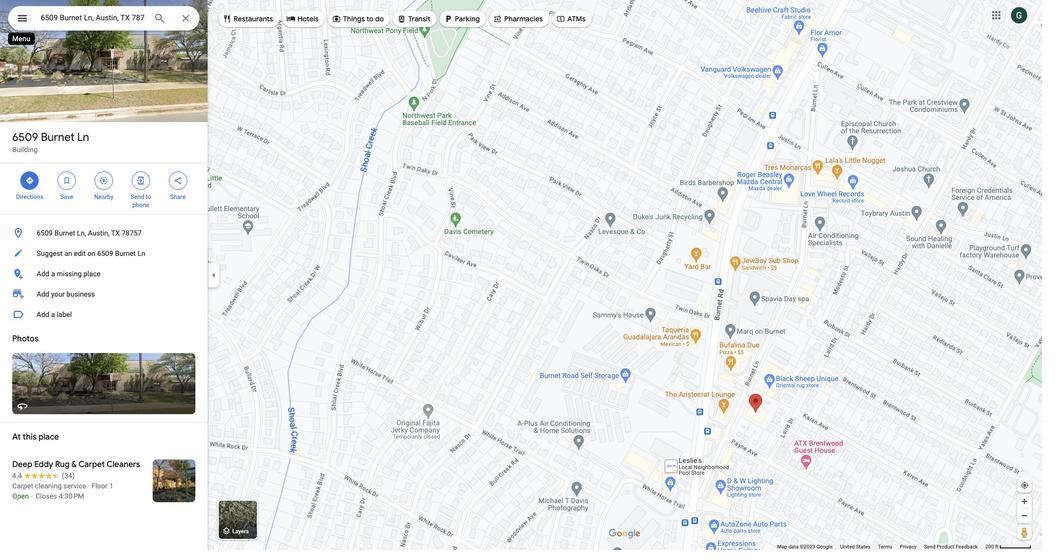 Task type: describe. For each thing, give the bounding box(es) containing it.
at
[[12, 432, 21, 442]]

send for send to phone
[[131, 193, 144, 201]]

 transit
[[397, 13, 431, 24]]

carpet inside the carpet cleaning service · floor 1 open ⋅ closes 4:30 pm
[[12, 482, 33, 490]]

zoom in image
[[1021, 498, 1029, 505]]

service
[[63, 482, 86, 490]]

show street view coverage image
[[1018, 525, 1032, 540]]

privacy
[[900, 544, 917, 550]]

building
[[12, 146, 38, 154]]


[[556, 13, 565, 24]]

data
[[789, 544, 799, 550]]

add your business
[[37, 290, 95, 298]]

place inside button
[[83, 270, 101, 278]]


[[444, 13, 453, 24]]

burnet for ln,
[[54, 229, 75, 237]]

cleaners
[[107, 460, 140, 470]]

deep
[[12, 460, 32, 470]]

4.4 stars 34 reviews image
[[12, 471, 75, 481]]

open
[[12, 492, 29, 500]]

 pharmacies
[[493, 13, 543, 24]]

200
[[986, 544, 994, 550]]

suggest an edit on 6509 burnet ln
[[37, 249, 145, 258]]

states
[[856, 544, 871, 550]]

·
[[88, 482, 90, 490]]

 button
[[8, 6, 37, 33]]


[[136, 175, 145, 186]]

collapse side panel image
[[208, 270, 219, 281]]

add a label button
[[0, 304, 208, 325]]

78757
[[122, 229, 142, 237]]

austin,
[[88, 229, 110, 237]]

ln inside 6509 burnet ln building
[[77, 130, 89, 145]]

6509 inside suggest an edit on 6509 burnet ln button
[[97, 249, 113, 258]]

map
[[777, 544, 788, 550]]

 atms
[[556, 13, 586, 24]]

6509 burnet ln main content
[[0, 0, 208, 550]]


[[493, 13, 502, 24]]

an
[[64, 249, 72, 258]]

 search field
[[8, 6, 200, 33]]

united states
[[841, 544, 871, 550]]

actions for 6509 burnet ln region
[[0, 163, 208, 214]]

to inside send to phone
[[146, 193, 151, 201]]

label
[[57, 311, 72, 319]]

deep eddy rug & carpet cleaners
[[12, 460, 140, 470]]

add your business link
[[0, 284, 208, 304]]

map data ©2023 google
[[777, 544, 833, 550]]

&
[[72, 460, 77, 470]]

parking
[[455, 14, 480, 23]]

your
[[51, 290, 65, 298]]

1
[[109, 482, 113, 490]]

united
[[841, 544, 855, 550]]

floor
[[91, 482, 108, 490]]

show your location image
[[1021, 481, 1030, 490]]

send product feedback
[[924, 544, 978, 550]]

privacy button
[[900, 544, 917, 550]]

directions
[[16, 193, 43, 201]]

©2023
[[800, 544, 816, 550]]

a for missing
[[51, 270, 55, 278]]

(34)
[[62, 472, 75, 480]]

a for label
[[51, 311, 55, 319]]

closes
[[35, 492, 57, 500]]

ft
[[996, 544, 999, 550]]


[[222, 13, 232, 24]]

at this place
[[12, 432, 59, 442]]

phone
[[132, 202, 149, 209]]

nearby
[[94, 193, 113, 201]]

6509 burnet ln building
[[12, 130, 89, 154]]

terms button
[[878, 544, 893, 550]]

product
[[937, 544, 955, 550]]

4:30 pm
[[59, 492, 84, 500]]

share
[[170, 193, 186, 201]]


[[99, 175, 108, 186]]

⋅
[[31, 492, 34, 500]]

6509 Burnet Ln, Austin, TX 78757 field
[[8, 6, 200, 31]]



Task type: locate. For each thing, give the bounding box(es) containing it.
200 ft
[[986, 544, 999, 550]]

 restaurants
[[222, 13, 273, 24]]

add
[[37, 270, 49, 278], [37, 290, 49, 298], [37, 311, 49, 319]]

tx
[[111, 229, 120, 237]]

send inside send to phone
[[131, 193, 144, 201]]

send up phone
[[131, 193, 144, 201]]

ln,
[[77, 229, 86, 237]]

burnet inside 6509 burnet ln building
[[41, 130, 75, 145]]

0 vertical spatial to
[[367, 14, 374, 23]]

send for send product feedback
[[924, 544, 936, 550]]


[[397, 13, 406, 24]]

0 horizontal spatial place
[[39, 432, 59, 442]]

footer inside google maps element
[[777, 544, 986, 550]]

add left 'your'
[[37, 290, 49, 298]]

add down suggest at the top of the page
[[37, 270, 49, 278]]

2 vertical spatial add
[[37, 311, 49, 319]]

0 horizontal spatial ln
[[77, 130, 89, 145]]

1 vertical spatial to
[[146, 193, 151, 201]]

None field
[[41, 12, 146, 24]]

carpet
[[79, 460, 105, 470], [12, 482, 33, 490]]

0 vertical spatial place
[[83, 270, 101, 278]]

things
[[343, 14, 365, 23]]

on
[[88, 249, 96, 258]]

rug
[[55, 460, 70, 470]]

1 vertical spatial send
[[924, 544, 936, 550]]

burnet left ln,
[[54, 229, 75, 237]]

hotels
[[298, 14, 319, 23]]

1 a from the top
[[51, 270, 55, 278]]


[[173, 175, 183, 186]]

6509 for ln,
[[37, 229, 53, 237]]

6509 inside 6509 burnet ln building
[[12, 130, 38, 145]]

suggest
[[37, 249, 63, 258]]

6509 inside 6509 burnet ln, austin, tx 78757 button
[[37, 229, 53, 237]]

add for add your business
[[37, 290, 49, 298]]

restaurants
[[234, 14, 273, 23]]

layers
[[232, 529, 249, 535]]

google maps element
[[0, 0, 1042, 550]]

photos
[[12, 334, 39, 344]]

cleaning
[[35, 482, 62, 490]]

edit
[[74, 249, 86, 258]]

add a missing place
[[37, 270, 101, 278]]

burnet down '78757'
[[115, 249, 136, 258]]

 things to do
[[332, 13, 384, 24]]

1 vertical spatial burnet
[[54, 229, 75, 237]]

0 vertical spatial a
[[51, 270, 55, 278]]

6509 for ln
[[12, 130, 38, 145]]

atms
[[568, 14, 586, 23]]

0 vertical spatial send
[[131, 193, 144, 201]]

to up phone
[[146, 193, 151, 201]]

1 vertical spatial place
[[39, 432, 59, 442]]

1 vertical spatial 6509
[[37, 229, 53, 237]]

1 vertical spatial add
[[37, 290, 49, 298]]

missing
[[57, 270, 82, 278]]

a left missing
[[51, 270, 55, 278]]

suggest an edit on 6509 burnet ln button
[[0, 243, 208, 264]]


[[62, 175, 71, 186]]

2 vertical spatial burnet
[[115, 249, 136, 258]]


[[25, 175, 34, 186]]

6509 right on
[[97, 249, 113, 258]]

6509 burnet ln, austin, tx 78757 button
[[0, 223, 208, 243]]

pharmacies
[[504, 14, 543, 23]]

ln inside button
[[138, 249, 145, 258]]

send left product at the bottom of page
[[924, 544, 936, 550]]

 parking
[[444, 13, 480, 24]]

200 ft button
[[986, 544, 1032, 550]]

united states button
[[841, 544, 871, 550]]

1 horizontal spatial carpet
[[79, 460, 105, 470]]

1 vertical spatial a
[[51, 311, 55, 319]]

send inside button
[[924, 544, 936, 550]]

burnet
[[41, 130, 75, 145], [54, 229, 75, 237], [115, 249, 136, 258]]

1 horizontal spatial send
[[924, 544, 936, 550]]

add for add a label
[[37, 311, 49, 319]]

1 horizontal spatial ln
[[138, 249, 145, 258]]

carpet right & at the bottom left of the page
[[79, 460, 105, 470]]

eddy
[[34, 460, 53, 470]]

add for add a missing place
[[37, 270, 49, 278]]

google
[[817, 544, 833, 550]]

feedback
[[956, 544, 978, 550]]

ln
[[77, 130, 89, 145], [138, 249, 145, 258]]

place down on
[[83, 270, 101, 278]]

zoom out image
[[1021, 512, 1029, 520]]

none field inside the "6509 burnet ln, austin, tx 78757" field
[[41, 12, 146, 24]]

carpet up open
[[12, 482, 33, 490]]

6509 burnet ln, austin, tx 78757
[[37, 229, 142, 237]]

3 add from the top
[[37, 311, 49, 319]]

to
[[367, 14, 374, 23], [146, 193, 151, 201]]

6509 up suggest at the top of the page
[[37, 229, 53, 237]]

add inside button
[[37, 270, 49, 278]]

6509 up building on the top left of page
[[12, 130, 38, 145]]

google account: greg robinson  
(robinsongreg175@gmail.com) image
[[1011, 7, 1028, 23]]

save
[[60, 193, 73, 201]]

0 horizontal spatial to
[[146, 193, 151, 201]]

6509
[[12, 130, 38, 145], [37, 229, 53, 237], [97, 249, 113, 258]]

0 horizontal spatial send
[[131, 193, 144, 201]]

0 vertical spatial add
[[37, 270, 49, 278]]

 hotels
[[286, 13, 319, 24]]

1 vertical spatial ln
[[138, 249, 145, 258]]

2 vertical spatial 6509
[[97, 249, 113, 258]]

this
[[23, 432, 37, 442]]

footer containing map data ©2023 google
[[777, 544, 986, 550]]

0 vertical spatial ln
[[77, 130, 89, 145]]

0 horizontal spatial carpet
[[12, 482, 33, 490]]

0 vertical spatial burnet
[[41, 130, 75, 145]]

place right the this
[[39, 432, 59, 442]]

4.4
[[12, 472, 22, 480]]

1 horizontal spatial to
[[367, 14, 374, 23]]

1 add from the top
[[37, 270, 49, 278]]


[[332, 13, 341, 24]]

add left label
[[37, 311, 49, 319]]

1 horizontal spatial place
[[83, 270, 101, 278]]

burnet up 
[[41, 130, 75, 145]]


[[286, 13, 296, 24]]

2 add from the top
[[37, 290, 49, 298]]

0 vertical spatial carpet
[[79, 460, 105, 470]]

burnet for ln
[[41, 130, 75, 145]]

add a missing place button
[[0, 264, 208, 284]]

terms
[[878, 544, 893, 550]]

transit
[[408, 14, 431, 23]]

to left do
[[367, 14, 374, 23]]

send
[[131, 193, 144, 201], [924, 544, 936, 550]]

a
[[51, 270, 55, 278], [51, 311, 55, 319]]

business
[[67, 290, 95, 298]]

0 vertical spatial 6509
[[12, 130, 38, 145]]

to inside  things to do
[[367, 14, 374, 23]]

a inside button
[[51, 311, 55, 319]]

do
[[375, 14, 384, 23]]

add a label
[[37, 311, 72, 319]]

carpet cleaning service · floor 1 open ⋅ closes 4:30 pm
[[12, 482, 113, 500]]


[[16, 11, 29, 25]]

a left label
[[51, 311, 55, 319]]

a inside button
[[51, 270, 55, 278]]

send to phone
[[131, 193, 151, 209]]

1 vertical spatial carpet
[[12, 482, 33, 490]]

add inside button
[[37, 311, 49, 319]]

2 a from the top
[[51, 311, 55, 319]]

footer
[[777, 544, 986, 550]]

send product feedback button
[[924, 544, 978, 550]]



Task type: vqa. For each thing, say whether or not it's contained in the screenshot.


